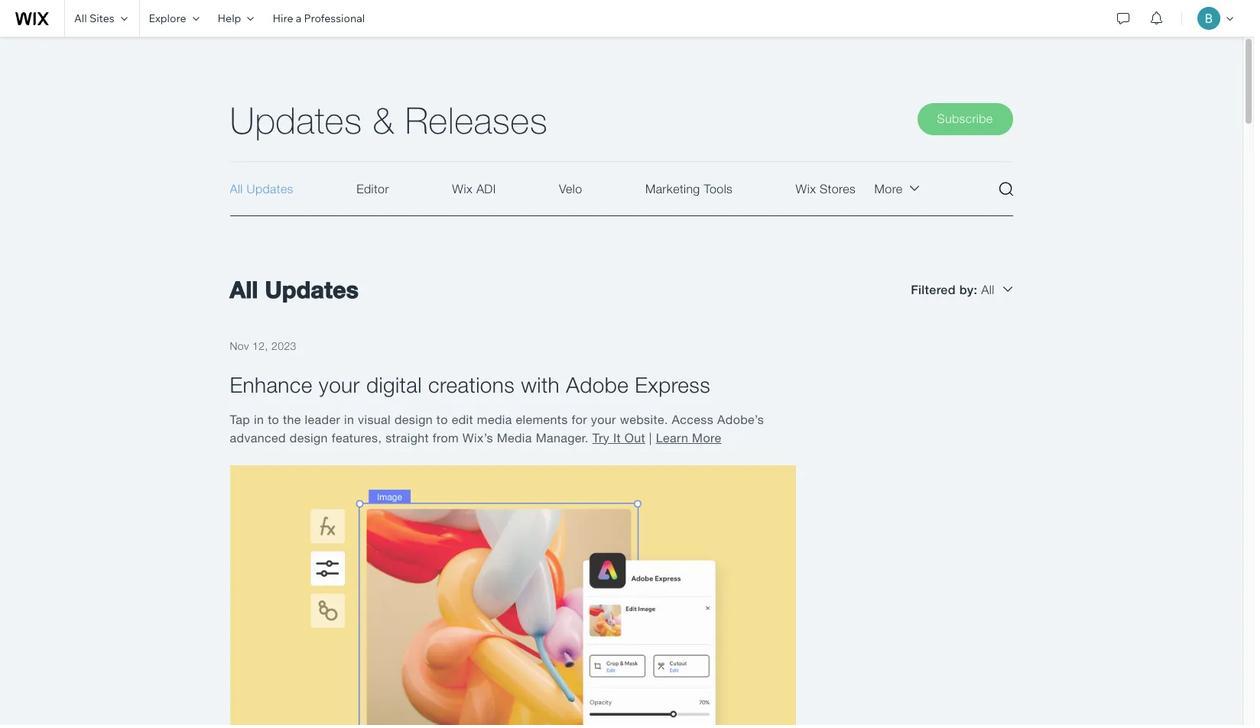Task type: describe. For each thing, give the bounding box(es) containing it.
all sites
[[74, 11, 114, 25]]

hire
[[273, 11, 293, 25]]

sites
[[89, 11, 114, 25]]

explore
[[149, 11, 186, 25]]



Task type: vqa. For each thing, say whether or not it's contained in the screenshot.
Business type FIELD
no



Task type: locate. For each thing, give the bounding box(es) containing it.
professional
[[304, 11, 365, 25]]

help
[[218, 11, 241, 25]]

all
[[74, 11, 87, 25]]

hire a professional
[[273, 11, 365, 25]]

a
[[296, 11, 302, 25]]

hire a professional link
[[263, 0, 374, 37]]

help button
[[208, 0, 263, 37]]



